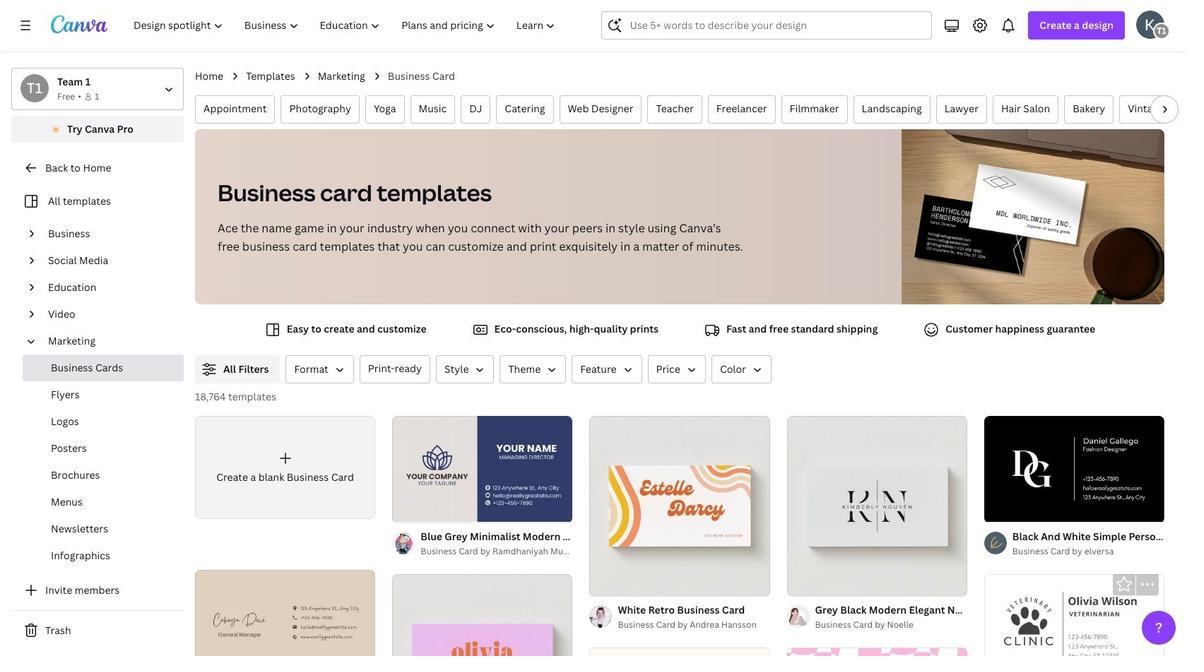 Task type: vqa. For each thing, say whether or not it's contained in the screenshot.
bottommost it
no



Task type: describe. For each thing, give the bounding box(es) containing it.
cream and gray organic natural cosmetics single-side business card image
[[590, 649, 770, 657]]

team 1 element inside switch to another team button
[[21, 74, 49, 103]]

team 1 image for top the team 1 element
[[1154, 23, 1171, 40]]

create a blank business card element
[[195, 416, 376, 520]]

Switch to another team button
[[11, 68, 184, 110]]

top level navigation element
[[124, 11, 568, 40]]

orange modern fun photography business card image
[[393, 574, 573, 657]]

kendall parks image
[[1137, 11, 1165, 39]]

pink and white retro art director business card image
[[787, 649, 968, 657]]



Task type: locate. For each thing, give the bounding box(es) containing it.
1 vertical spatial team 1 image
[[21, 74, 49, 103]]

team 1 image
[[1154, 23, 1171, 40], [21, 74, 49, 103]]

None search field
[[602, 11, 933, 40]]

team 1 element
[[1154, 23, 1171, 40], [21, 74, 49, 103]]

black and white dog cat veterinary clinic veterinarian single-side business card image
[[985, 575, 1165, 657]]

1 vertical spatial team 1 element
[[21, 74, 49, 103]]

1 horizontal spatial team 1 image
[[1154, 23, 1171, 40]]

Search search field
[[630, 12, 924, 39]]

team 1 image inside switch to another team button
[[21, 74, 49, 103]]

0 vertical spatial team 1 element
[[1154, 23, 1171, 40]]

white retro business card image
[[590, 416, 770, 597]]

0 horizontal spatial team 1 element
[[21, 74, 49, 103]]

blue grey minimalist modern business card image
[[393, 417, 573, 523]]

team 1 image for the team 1 element inside the switch to another team button
[[21, 74, 49, 103]]

0 horizontal spatial team 1 image
[[21, 74, 49, 103]]

1 horizontal spatial team 1 element
[[1154, 23, 1171, 40]]

0 vertical spatial team 1 image
[[1154, 23, 1171, 40]]

black and white simple personal business card image
[[985, 417, 1165, 523]]

brown  business card image
[[195, 571, 376, 657]]

grey black modern elegant name initials monogram business card image
[[787, 416, 968, 597]]



